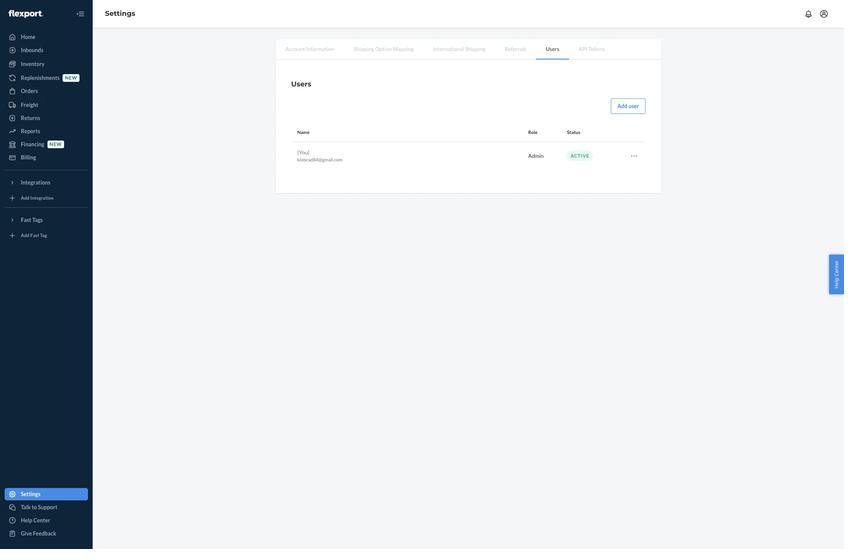 Task type: describe. For each thing, give the bounding box(es) containing it.
tags
[[32, 217, 43, 223]]

close navigation image
[[76, 9, 85, 19]]

reports link
[[5, 125, 88, 138]]

tokens
[[589, 46, 606, 52]]

help center inside "button"
[[834, 261, 841, 289]]

(you) klobrad84@gmail.com
[[298, 149, 343, 163]]

1 vertical spatial settings link
[[5, 489, 88, 501]]

integrations button
[[5, 177, 88, 189]]

talk to support button
[[5, 502, 88, 514]]

inventory link
[[5, 58, 88, 70]]

account information
[[286, 46, 335, 52]]

orders
[[21, 88, 38, 94]]

international
[[434, 46, 465, 52]]

0 horizontal spatial settings
[[21, 491, 41, 498]]

role
[[529, 130, 538, 135]]

freight link
[[5, 99, 88, 111]]

returns link
[[5, 112, 88, 124]]

shipping option mapping tab
[[344, 39, 424, 59]]

inbounds link
[[5, 44, 88, 56]]

integration
[[30, 195, 54, 201]]

reports
[[21, 128, 40, 135]]

tab list containing account information
[[276, 39, 662, 60]]

replenishments
[[21, 75, 60, 81]]

talk
[[21, 504, 31, 511]]

add user button
[[612, 99, 646, 114]]

add for add fast tag
[[21, 233, 29, 239]]

new for replenishments
[[65, 75, 77, 81]]

international shipping
[[434, 46, 486, 52]]

open user actions image
[[631, 152, 638, 160]]

1 vertical spatial fast
[[30, 233, 39, 239]]

account
[[286, 46, 305, 52]]

billing link
[[5, 152, 88, 164]]

mapping
[[393, 46, 414, 52]]

1 vertical spatial users
[[291, 80, 312, 89]]

fast tags button
[[5, 214, 88, 227]]

open account menu image
[[820, 9, 830, 19]]

support
[[38, 504, 57, 511]]

freight
[[21, 102, 38, 108]]

financing
[[21, 141, 44, 148]]

add for add integration
[[21, 195, 29, 201]]

users inside tab
[[546, 46, 560, 52]]

0 horizontal spatial help
[[21, 518, 32, 524]]

referrals
[[505, 46, 527, 52]]

add fast tag link
[[5, 230, 88, 242]]

0 horizontal spatial center
[[33, 518, 50, 524]]

api tokens tab
[[570, 39, 615, 59]]

orders link
[[5, 85, 88, 97]]

talk to support
[[21, 504, 57, 511]]

give
[[21, 531, 32, 537]]

api
[[579, 46, 588, 52]]

feedback
[[33, 531, 56, 537]]

account information tab
[[276, 39, 344, 59]]

0 horizontal spatial help center
[[21, 518, 50, 524]]

fast inside dropdown button
[[21, 217, 31, 223]]



Task type: locate. For each thing, give the bounding box(es) containing it.
0 vertical spatial new
[[65, 75, 77, 81]]

add down fast tags
[[21, 233, 29, 239]]

add left user
[[618, 103, 628, 109]]

give feedback
[[21, 531, 56, 537]]

shipping option mapping
[[354, 46, 414, 52]]

to
[[32, 504, 37, 511]]

shipping
[[354, 46, 375, 52], [466, 46, 486, 52]]

0 vertical spatial help
[[834, 278, 841, 289]]

0 vertical spatial users
[[546, 46, 560, 52]]

0 horizontal spatial settings link
[[5, 489, 88, 501]]

0 vertical spatial settings
[[105, 9, 135, 18]]

new down reports link
[[50, 142, 62, 147]]

add user
[[618, 103, 640, 109]]

international shipping tab
[[424, 39, 496, 59]]

1 horizontal spatial new
[[65, 75, 77, 81]]

add
[[618, 103, 628, 109], [21, 195, 29, 201], [21, 233, 29, 239]]

add fast tag
[[21, 233, 47, 239]]

users down account
[[291, 80, 312, 89]]

1 shipping from the left
[[354, 46, 375, 52]]

add left integration
[[21, 195, 29, 201]]

1 vertical spatial help
[[21, 518, 32, 524]]

fast left tag
[[30, 233, 39, 239]]

tag
[[40, 233, 47, 239]]

users left api
[[546, 46, 560, 52]]

add integration
[[21, 195, 54, 201]]

add for add user
[[618, 103, 628, 109]]

api tokens
[[579, 46, 606, 52]]

0 horizontal spatial shipping
[[354, 46, 375, 52]]

user
[[629, 103, 640, 109]]

new
[[65, 75, 77, 81], [50, 142, 62, 147]]

settings link
[[105, 9, 135, 18], [5, 489, 88, 501]]

klobrad84@gmail.com
[[298, 157, 343, 163]]

tab list
[[276, 39, 662, 60]]

status
[[568, 130, 581, 135]]

shipping inside "tab"
[[466, 46, 486, 52]]

add inside button
[[618, 103, 628, 109]]

help inside "button"
[[834, 278, 841, 289]]

give feedback button
[[5, 528, 88, 540]]

1 vertical spatial new
[[50, 142, 62, 147]]

(you)
[[298, 149, 310, 156]]

information
[[306, 46, 335, 52]]

1 horizontal spatial settings
[[105, 9, 135, 18]]

fast left tags
[[21, 217, 31, 223]]

integrations
[[21, 179, 50, 186]]

home link
[[5, 31, 88, 43]]

billing
[[21, 154, 36, 161]]

fast tags
[[21, 217, 43, 223]]

inbounds
[[21, 47, 43, 53]]

1 vertical spatial add
[[21, 195, 29, 201]]

help center button
[[830, 255, 845, 295]]

center inside "button"
[[834, 261, 841, 277]]

inventory
[[21, 61, 45, 67]]

0 horizontal spatial users
[[291, 80, 312, 89]]

1 horizontal spatial shipping
[[466, 46, 486, 52]]

help
[[834, 278, 841, 289], [21, 518, 32, 524]]

shipping inside tab
[[354, 46, 375, 52]]

2 shipping from the left
[[466, 46, 486, 52]]

1 horizontal spatial help center
[[834, 261, 841, 289]]

1 vertical spatial settings
[[21, 491, 41, 498]]

option
[[376, 46, 392, 52]]

add integration link
[[5, 192, 88, 204]]

new for financing
[[50, 142, 62, 147]]

shipping left option
[[354, 46, 375, 52]]

help center link
[[5, 515, 88, 527]]

help center
[[834, 261, 841, 289], [21, 518, 50, 524]]

flexport logo image
[[9, 10, 43, 18]]

fast
[[21, 217, 31, 223], [30, 233, 39, 239]]

0 vertical spatial help center
[[834, 261, 841, 289]]

home
[[21, 34, 35, 40]]

0 vertical spatial center
[[834, 261, 841, 277]]

1 horizontal spatial settings link
[[105, 9, 135, 18]]

1 horizontal spatial center
[[834, 261, 841, 277]]

1 horizontal spatial help
[[834, 278, 841, 289]]

0 vertical spatial fast
[[21, 217, 31, 223]]

1 vertical spatial center
[[33, 518, 50, 524]]

0 vertical spatial add
[[618, 103, 628, 109]]

users
[[546, 46, 560, 52], [291, 80, 312, 89]]

0 horizontal spatial new
[[50, 142, 62, 147]]

1 horizontal spatial users
[[546, 46, 560, 52]]

settings
[[105, 9, 135, 18], [21, 491, 41, 498]]

2 vertical spatial add
[[21, 233, 29, 239]]

active
[[571, 153, 590, 159]]

new up orders link
[[65, 75, 77, 81]]

returns
[[21, 115, 40, 121]]

shipping right the international
[[466, 46, 486, 52]]

users tab
[[537, 39, 570, 60]]

1 vertical spatial help center
[[21, 518, 50, 524]]

center
[[834, 261, 841, 277], [33, 518, 50, 524]]

0 vertical spatial settings link
[[105, 9, 135, 18]]

open notifications image
[[805, 9, 814, 19]]

admin
[[529, 152, 544, 159]]

name
[[298, 130, 310, 135]]

referrals tab
[[496, 39, 537, 59]]



Task type: vqa. For each thing, say whether or not it's contained in the screenshot.
the of
no



